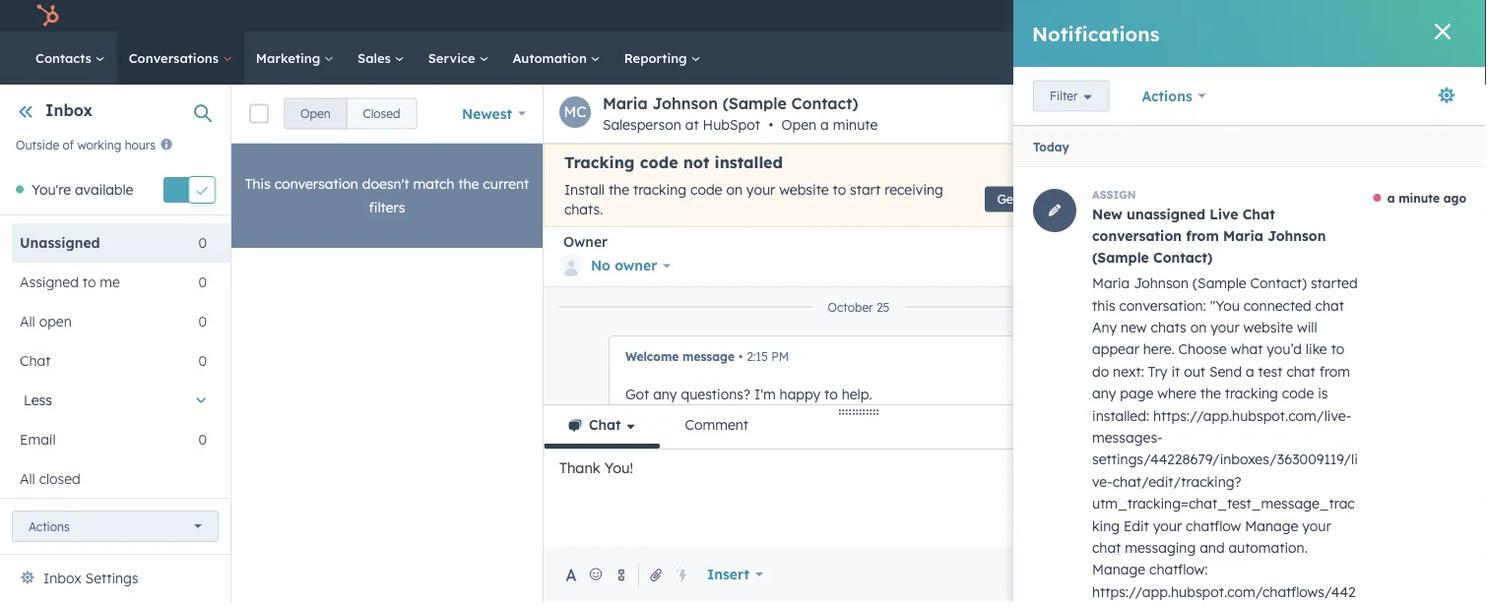 Task type: vqa. For each thing, say whether or not it's contained in the screenshot.
HubSpot link
yes



Task type: describe. For each thing, give the bounding box(es) containing it.
website
[[779, 181, 829, 199]]

service link
[[416, 32, 501, 85]]

inbox for inbox settings
[[43, 570, 81, 588]]

newest button
[[449, 94, 539, 133]]

Closed button
[[346, 98, 417, 130]]

outside
[[16, 137, 59, 152]]

you!
[[605, 460, 634, 477]]

phone number
[[1195, 393, 1276, 407]]

0 for unassigned
[[198, 234, 207, 252]]

main content containing maria johnson (sample contact)
[[232, 85, 1487, 603]]

chat button
[[544, 406, 660, 449]]

working
[[77, 137, 121, 152]]

the inside install the tracking code on your website to start receiving chats.
[[609, 181, 630, 199]]

Open button
[[284, 98, 347, 130]]

welcome
[[625, 350, 679, 365]]

maria johnson (sample conta link
[[1278, 188, 1487, 211]]

lead button
[[1195, 560, 1467, 592]]

get tracking code
[[998, 192, 1098, 207]]

automation link
[[501, 32, 612, 85]]

email for email emailmaria@hubspot.com
[[1195, 324, 1226, 338]]

(sample for contact)
[[723, 94, 787, 113]]

search button
[[1435, 41, 1469, 75]]

contact owner
[[1195, 455, 1276, 469]]

upgrade image
[[1118, 9, 1136, 27]]

email emailmaria@hubspot.com
[[1195, 324, 1367, 355]]

• inside maria johnson (sample contact) salesperson at hubspot • open a minute
[[769, 116, 774, 133]]

salesperson @ hubspot
[[1258, 215, 1415, 232]]

hubspot inside maria johnson (sample contact) salesperson at hubspot • open a minute
[[703, 116, 760, 133]]

on
[[726, 181, 743, 199]]

phone
[[1195, 393, 1230, 407]]

group containing open
[[284, 98, 417, 130]]

reporting
[[624, 50, 691, 66]]

marketplaces image
[[1226, 9, 1244, 27]]

insert
[[707, 566, 750, 584]]

1 vertical spatial hubspot
[[1358, 215, 1415, 232]]

help.
[[842, 386, 872, 403]]

last contacted
[[1195, 494, 1278, 509]]

bob builder image
[[1375, 7, 1393, 25]]

thank
[[559, 460, 601, 477]]

of
[[63, 137, 74, 152]]

johnson for contact)
[[653, 94, 718, 113]]

this
[[245, 175, 271, 193]]

you're available image
[[16, 186, 24, 194]]

number
[[1233, 393, 1276, 407]]

open
[[39, 313, 72, 330]]

maria johnson (sample conta
[[1278, 191, 1487, 208]]

no owner
[[591, 257, 657, 275]]

me
[[100, 274, 120, 291]]

october
[[828, 300, 873, 315]]

available
[[75, 181, 133, 198]]

maria for contact)
[[603, 94, 648, 113]]

this
[[1264, 278, 1289, 295]]

inbox for inbox
[[45, 100, 93, 120]]

comment button
[[660, 406, 773, 449]]

at
[[685, 116, 699, 133]]

service
[[428, 50, 479, 66]]

automation
[[513, 50, 591, 66]]

you're available
[[32, 181, 133, 198]]

about this contact
[[1219, 278, 1345, 295]]

notifications button
[[1326, 0, 1359, 32]]

apple button
[[1363, 0, 1461, 32]]

message
[[683, 350, 735, 365]]

assigned to me
[[20, 274, 120, 291]]

assigned
[[20, 274, 79, 291]]

install
[[564, 181, 605, 199]]

less
[[24, 392, 52, 409]]

marketplaces button
[[1215, 0, 1256, 32]]

settings
[[85, 570, 138, 588]]

actions
[[29, 520, 70, 534]]

Phone number text field
[[1195, 389, 1467, 429]]

code inside button
[[1070, 192, 1098, 207]]

open inside maria johnson (sample contact) salesperson at hubspot • open a minute
[[782, 116, 817, 133]]

2 group from the left
[[1399, 98, 1471, 130]]

questions?
[[681, 386, 751, 403]]

notifications image
[[1334, 9, 1352, 27]]

doesn't
[[362, 175, 409, 193]]

a
[[821, 116, 829, 133]]

1 vertical spatial salesperson
[[1258, 215, 1337, 232]]

not
[[683, 153, 710, 172]]

contact)
[[792, 94, 858, 113]]

search image
[[1445, 51, 1459, 65]]

thank you!
[[559, 460, 634, 477]]

contact
[[1195, 455, 1239, 469]]

settings link
[[1297, 5, 1322, 26]]

all open
[[20, 313, 72, 330]]

0 for chat
[[198, 353, 207, 370]]

sales link
[[346, 32, 416, 85]]

any
[[653, 386, 677, 403]]

2:15
[[747, 350, 768, 365]]

upgrade
[[1140, 9, 1195, 26]]

conta
[[1446, 191, 1487, 208]]

owner
[[563, 234, 608, 251]]

insert button
[[694, 556, 776, 595]]

no owner button
[[559, 251, 671, 281]]

contacted
[[1222, 494, 1278, 509]]

all for all closed
[[20, 471, 35, 488]]

your
[[747, 181, 776, 199]]

contacts link
[[24, 32, 117, 85]]

start
[[850, 181, 881, 199]]

comment
[[685, 417, 749, 434]]



Task type: locate. For each thing, give the bounding box(es) containing it.
tracking inside button
[[1021, 192, 1067, 207]]

0 vertical spatial salesperson
[[603, 116, 681, 133]]

salesperson
[[603, 116, 681, 133], [1258, 215, 1337, 232]]

(sample left 'conta'
[[1385, 191, 1442, 208]]

salesperson inside maria johnson (sample contact) salesperson at hubspot • open a minute
[[603, 116, 681, 133]]

Last contacted text field
[[1195, 505, 1467, 537]]

owner for contact owner
[[1242, 455, 1276, 469]]

johnson up "at"
[[653, 94, 718, 113]]

1 horizontal spatial tracking
[[1021, 192, 1067, 207]]

conversations link
[[117, 32, 244, 85]]

1 0 from the top
[[198, 234, 207, 252]]

all inside all closed button
[[20, 471, 35, 488]]

code right get
[[1070, 192, 1098, 207]]

0 vertical spatial inbox
[[45, 100, 93, 120]]

• up installed
[[769, 116, 774, 133]]

2 0 from the top
[[198, 274, 207, 291]]

2 horizontal spatial code
[[1070, 192, 1098, 207]]

0 horizontal spatial •
[[739, 350, 743, 365]]

filters
[[369, 199, 405, 216]]

current
[[483, 175, 529, 193]]

inbox up of in the left of the page
[[45, 100, 93, 120]]

installed
[[715, 153, 783, 172]]

1 horizontal spatial (sample
[[1385, 191, 1442, 208]]

(sample for conta
[[1385, 191, 1442, 208]]

lead
[[1195, 570, 1227, 588]]

no
[[591, 257, 611, 275]]

0 vertical spatial email
[[1195, 324, 1226, 338]]

1 all from the top
[[20, 313, 35, 330]]

tracking right get
[[1021, 192, 1067, 207]]

1 vertical spatial •
[[739, 350, 743, 365]]

0 for assigned to me
[[198, 274, 207, 291]]

tracking down tracking code not installed
[[633, 181, 687, 199]]

open left a
[[782, 116, 817, 133]]

inbox
[[45, 100, 93, 120], [43, 570, 81, 588]]

this conversation doesn't match the current filters
[[245, 175, 529, 216]]

1 vertical spatial to
[[83, 274, 96, 291]]

0 horizontal spatial email
[[20, 431, 56, 449]]

menu containing apple
[[1104, 0, 1463, 32]]

0 horizontal spatial salesperson
[[603, 116, 681, 133]]

1 vertical spatial inbox
[[43, 570, 81, 588]]

hours
[[125, 137, 156, 152]]

1 vertical spatial email
[[20, 431, 56, 449]]

october 25
[[828, 300, 890, 315]]

i'm
[[755, 386, 776, 403]]

0 vertical spatial hubspot
[[703, 116, 760, 133]]

0 horizontal spatial tracking
[[633, 181, 687, 199]]

owner for no owner
[[615, 257, 657, 275]]

code left not
[[640, 153, 678, 172]]

tracking code not installed
[[564, 153, 783, 172]]

chat inside chat "button"
[[589, 417, 621, 434]]

you're
[[32, 181, 71, 198]]

the down tracking
[[609, 181, 630, 199]]

hubspot link
[[24, 4, 74, 28]]

@
[[1340, 215, 1354, 232]]

closed
[[39, 471, 81, 488]]

marketing
[[256, 50, 324, 66]]

0 vertical spatial •
[[769, 116, 774, 133]]

group down search image
[[1399, 98, 1471, 130]]

johnson
[[653, 94, 718, 113], [1322, 191, 1381, 208]]

email down less
[[20, 431, 56, 449]]

group
[[284, 98, 417, 130], [1399, 98, 1471, 130]]

0 vertical spatial johnson
[[653, 94, 718, 113]]

0 horizontal spatial maria
[[603, 94, 648, 113]]

1 horizontal spatial email
[[1195, 324, 1226, 338]]

chat
[[20, 353, 51, 370], [589, 417, 621, 434]]

all
[[20, 313, 35, 330], [20, 471, 35, 488]]

1 horizontal spatial the
[[609, 181, 630, 199]]

match
[[413, 175, 455, 193]]

(sample inside maria johnson (sample contact) salesperson at hubspot • open a minute
[[723, 94, 787, 113]]

help button
[[1260, 0, 1293, 32]]

chat up thank you!
[[589, 417, 621, 434]]

maria down reporting
[[603, 94, 648, 113]]

menu item
[[1209, 0, 1213, 32]]

send
[[1084, 568, 1112, 583]]

maria johnson (sample contact) salesperson at hubspot • open a minute
[[603, 94, 878, 133]]

group down sales on the top
[[284, 98, 417, 130]]

newest
[[462, 105, 512, 122]]

1 horizontal spatial owner
[[1242, 455, 1276, 469]]

all closed button
[[12, 460, 207, 499]]

get
[[998, 192, 1018, 207]]

1 horizontal spatial johnson
[[1322, 191, 1381, 208]]

0 horizontal spatial code
[[640, 153, 678, 172]]

code
[[640, 153, 678, 172], [691, 181, 723, 199], [1070, 192, 1098, 207]]

0 for email
[[198, 431, 207, 449]]

salesperson left @
[[1258, 215, 1337, 232]]

2 vertical spatial to
[[825, 386, 838, 403]]

all left open at the left bottom
[[20, 313, 35, 330]]

(sample up installed
[[723, 94, 787, 113]]

code inside install the tracking code on your website to start receiving chats.
[[691, 181, 723, 199]]

1 horizontal spatial salesperson
[[1258, 215, 1337, 232]]

all left closed
[[20, 471, 35, 488]]

4 0 from the top
[[198, 353, 207, 370]]

tracking inside install the tracking code on your website to start receiving chats.
[[633, 181, 687, 199]]

install the tracking code on your website to start receiving chats.
[[564, 181, 944, 218]]

0 for all open
[[198, 313, 207, 330]]

johnson inside maria johnson (sample contact) salesperson at hubspot • open a minute
[[653, 94, 718, 113]]

closed
[[363, 106, 400, 121]]

johnson for conta
[[1322, 191, 1381, 208]]

1 horizontal spatial group
[[1399, 98, 1471, 130]]

1 vertical spatial johnson
[[1322, 191, 1381, 208]]

salesperson up tracking code not installed
[[603, 116, 681, 133]]

apple
[[1397, 7, 1431, 24]]

owner right no
[[615, 257, 657, 275]]

1 horizontal spatial open
[[782, 116, 817, 133]]

open down marketing link
[[300, 106, 331, 121]]

outside of working hours
[[16, 137, 156, 152]]

0
[[198, 234, 207, 252], [198, 274, 207, 291], [198, 313, 207, 330], [198, 353, 207, 370], [198, 431, 207, 449]]

Search HubSpot search field
[[1210, 41, 1451, 75]]

0 vertical spatial owner
[[615, 257, 657, 275]]

1 group from the left
[[284, 98, 417, 130]]

5 0 from the top
[[198, 431, 207, 449]]

caret image
[[1191, 284, 1203, 289]]

happy
[[780, 386, 821, 403]]

to left start on the top right of page
[[833, 181, 846, 199]]

0 horizontal spatial group
[[284, 98, 417, 130]]

settings image
[[1301, 8, 1319, 26]]

chat up less
[[20, 353, 51, 370]]

0 vertical spatial to
[[833, 181, 846, 199]]

johnson up @
[[1322, 191, 1381, 208]]

0 horizontal spatial open
[[300, 106, 331, 121]]

0 horizontal spatial the
[[458, 175, 479, 193]]

to inside install the tracking code on your website to start receiving chats.
[[833, 181, 846, 199]]

reporting link
[[612, 32, 713, 85]]

0 horizontal spatial chat
[[20, 353, 51, 370]]

1 horizontal spatial code
[[691, 181, 723, 199]]

last
[[1195, 494, 1219, 509]]

hubspot down maria johnson (sample conta link
[[1358, 215, 1415, 232]]

got
[[625, 386, 649, 403]]

stage
[[1247, 548, 1278, 563]]

inbox settings link
[[43, 567, 138, 591]]

hubspot image
[[35, 4, 59, 28]]

conversations
[[129, 50, 222, 66]]

emailmaria@hubspot.com
[[1195, 338, 1367, 355]]

to left me
[[83, 274, 96, 291]]

0 horizontal spatial johnson
[[653, 94, 718, 113]]

0 vertical spatial chat
[[20, 353, 51, 370]]

1 vertical spatial maria
[[1278, 191, 1318, 208]]

1 vertical spatial owner
[[1242, 455, 1276, 469]]

1 vertical spatial (sample
[[1385, 191, 1442, 208]]

conversation
[[275, 175, 358, 193]]

main content
[[232, 85, 1487, 603]]

1 vertical spatial chat
[[589, 417, 621, 434]]

menu
[[1104, 0, 1463, 32]]

maria for conta
[[1278, 191, 1318, 208]]

1 horizontal spatial hubspot
[[1358, 215, 1415, 232]]

the right match
[[458, 175, 479, 193]]

1 vertical spatial all
[[20, 471, 35, 488]]

hubspot
[[703, 116, 760, 133], [1358, 215, 1415, 232]]

inbox left settings
[[43, 570, 81, 588]]

lifecycle
[[1195, 548, 1243, 563]]

1 horizontal spatial maria
[[1278, 191, 1318, 208]]

all for all open
[[20, 313, 35, 330]]

got any questions? i'm happy to help.
[[625, 386, 872, 403]]

welcome message • 2:15 pm
[[625, 350, 789, 365]]

0 horizontal spatial (sample
[[723, 94, 787, 113]]

owner inside popup button
[[615, 257, 657, 275]]

code left on
[[691, 181, 723, 199]]

3 0 from the top
[[198, 313, 207, 330]]

• left 2:15
[[739, 350, 743, 365]]

email inside email emailmaria@hubspot.com
[[1195, 324, 1226, 338]]

•
[[769, 116, 774, 133], [739, 350, 743, 365]]

2 all from the top
[[20, 471, 35, 488]]

0 horizontal spatial hubspot
[[703, 116, 760, 133]]

maria up salesperson @ hubspot
[[1278, 191, 1318, 208]]

email down caret image
[[1195, 324, 1226, 338]]

the inside "this conversation doesn't match the current filters"
[[458, 175, 479, 193]]

email for email
[[20, 431, 56, 449]]

to left help.
[[825, 386, 838, 403]]

0 horizontal spatial owner
[[615, 257, 657, 275]]

0 vertical spatial (sample
[[723, 94, 787, 113]]

contact
[[1293, 278, 1345, 295]]

owner
[[615, 257, 657, 275], [1242, 455, 1276, 469]]

maria inside maria johnson (sample contact) salesperson at hubspot • open a minute
[[603, 94, 648, 113]]

send group
[[1067, 560, 1158, 591]]

about
[[1219, 278, 1260, 295]]

open inside button
[[300, 106, 331, 121]]

to
[[833, 181, 846, 199], [83, 274, 96, 291], [825, 386, 838, 403]]

minute
[[833, 116, 878, 133]]

help image
[[1268, 9, 1286, 27]]

about this contact button
[[1175, 260, 1467, 313]]

0 vertical spatial maria
[[603, 94, 648, 113]]

1 horizontal spatial chat
[[589, 417, 621, 434]]

hubspot right "at"
[[703, 116, 760, 133]]

owner up contacted
[[1242, 455, 1276, 469]]

1 horizontal spatial •
[[769, 116, 774, 133]]

sales
[[358, 50, 395, 66]]

get tracking code button
[[985, 187, 1106, 212]]

0 vertical spatial all
[[20, 313, 35, 330]]

send button
[[1067, 560, 1129, 591]]

chats.
[[564, 201, 603, 218]]

inbox settings
[[43, 570, 138, 588]]



